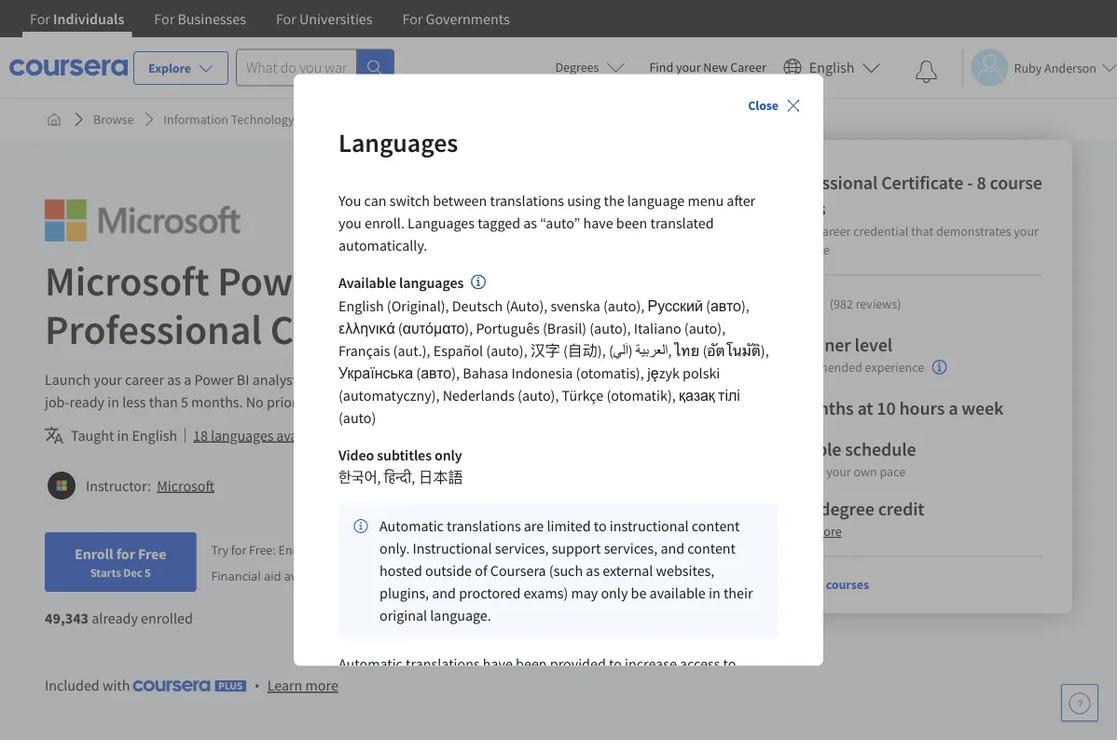 Task type: locate. For each thing, give the bounding box(es) containing it.
1 vertical spatial be
[[631, 585, 647, 604]]

(авто), down "español"
[[416, 365, 460, 384]]

as inside you can switch between translations using the language menu after you enroll. languages tagged as "auto" have been translated automatically.
[[524, 214, 537, 233]]

0 horizontal spatial the
[[343, 370, 363, 389]]

automatic up errors
[[339, 656, 403, 675]]

2 vertical spatial have
[[483, 656, 513, 675]]

may down (such
[[571, 585, 598, 604]]

2 vertical spatial as
[[586, 563, 600, 581]]

professional certificate - 8 course series earn a career credential that demonstrates your expertise
[[780, 171, 1043, 258]]

coursera inside automatic translations are limited to instructional content only. instructional services, support services, and content hosted outside of coursera (such as external websites, plugins, and proctored exams) may only be available in their original language.
[[491, 563, 546, 581]]

a up months.
[[184, 370, 192, 389]]

instructor: microsoft
[[86, 477, 215, 495]]

5 right the than
[[181, 393, 188, 411]]

automatic for automatic translations are limited to instructional content only. instructional services, support services, and content hosted outside of coursera (such as external websites, plugins, and proctored exams) may only be available in their original language.
[[380, 518, 444, 537]]

2 horizontal spatial english
[[810, 58, 855, 77]]

8
[[977, 171, 987, 195]]

1 vertical spatial translated
[[510, 426, 574, 445]]

0 horizontal spatial you
[[339, 214, 362, 233]]

between
[[433, 192, 487, 210]]

automatic inside automatic translations are limited to instructional content only. instructional services, support services, and content hosted outside of coursera (such as external websites, plugins, and proctored exams) may only be available in their original language.
[[380, 518, 444, 537]]

0 vertical spatial earn
[[780, 223, 805, 240]]

more down the degree
[[813, 523, 842, 540]]

0 vertical spatial in
[[108, 393, 119, 411]]

(982 reviews)
[[830, 296, 902, 313]]

microsoft down 18
[[157, 477, 215, 495]]

available down 'websites,'
[[650, 585, 706, 604]]

a left week
[[949, 397, 959, 420]]

professional up the series
[[780, 171, 878, 195]]

automatic up day at the bottom
[[380, 518, 444, 537]]

0 horizontal spatial professional
[[45, 303, 262, 355]]

you inside you can switch between translations using the language menu after you enroll. languages tagged as "auto" have been translated automatically.
[[339, 214, 362, 233]]

english right career
[[810, 58, 855, 77]]

skills
[[570, 370, 601, 389]]

certificate
[[882, 171, 964, 195], [270, 303, 453, 355]]

menu left after
[[688, 192, 724, 210]]

2 horizontal spatial as
[[586, 563, 600, 581]]

1 horizontal spatial may
[[531, 678, 558, 697]]

be
[[492, 426, 507, 445], [631, 585, 647, 604]]

1 horizontal spatial coursera
[[491, 563, 546, 581]]

1 vertical spatial instructional
[[339, 678, 418, 697]]

0 horizontal spatial been
[[516, 656, 547, 675]]

english (original), deutsch (auto), svenska (auto), русский (авто), ελληνικά (αυτόματο), português (brasil) (auto), italiano (auto), français (aut.), español (auto), 汉字 (自动), العربية (آلي), ไทย (อัตโนมัติ), українська (авто), bahasa indonesia (otomatis), język polski (automatyczny), nederlands (auto), türkçe (otomatik), қазақ тілі (auto)
[[339, 298, 769, 428]]

1 vertical spatial at
[[813, 464, 824, 481]]

0 horizontal spatial only
[[435, 447, 462, 466]]

access up report
[[680, 656, 721, 675]]

course
[[990, 171, 1043, 195]]

languages inside "button"
[[211, 426, 274, 445]]

learners.
[[398, 723, 452, 741]]

earn degree credit learn more
[[780, 498, 925, 540]]

0 vertical spatial can
[[364, 192, 387, 210]]

free
[[473, 542, 495, 559]]

businesses
[[178, 9, 246, 28]]

more right •
[[306, 677, 339, 696]]

all
[[810, 577, 824, 593], [751, 701, 766, 720]]

your inside try for free: enroll to start your 7-day full access free trial financial aid available
[[355, 542, 380, 559]]

0 vertical spatial professional
[[780, 171, 878, 195]]

for
[[30, 9, 50, 28], [154, 9, 175, 28], [276, 9, 297, 28], [403, 9, 423, 28]]

power inside the launch your career as a power bi analyst. learn the in-demand business intelligence skills that will have you job-ready in less than 5 months. no prior experience required to get started.
[[195, 370, 234, 389]]

information
[[164, 111, 229, 128]]

0 vertical spatial languages
[[399, 274, 464, 293]]

months.
[[191, 393, 243, 411]]

home image
[[47, 112, 62, 127]]

bi inside the launch your career as a power bi analyst. learn the in-demand business intelligence skills that will have you job-ready in less than 5 months. no prior experience required to get started.
[[237, 370, 250, 389]]

coursera down "trial"
[[491, 563, 546, 581]]

services,
[[495, 540, 549, 559], [604, 540, 658, 559]]

5 inside the launch your career as a power bi analyst. learn the in-demand business intelligence skills that will have you job-ready in less than 5 months. no prior experience required to get started.
[[181, 393, 188, 411]]

0 vertical spatial available
[[276, 426, 332, 445]]

only.
[[380, 540, 410, 559]]

have inside the launch your career as a power bi analyst. learn the in-demand business intelligence skills that will have you job-ready in less than 5 months. no prior experience required to get started.
[[658, 370, 688, 389]]

your up ready
[[94, 370, 122, 389]]

2 vertical spatial may
[[531, 678, 558, 697]]

0 vertical spatial english
[[810, 58, 855, 77]]

2 earn from the top
[[780, 498, 817, 521]]

1 for from the left
[[30, 9, 50, 28]]

0 horizontal spatial learn more link
[[268, 675, 339, 697]]

1 vertical spatial have
[[658, 370, 688, 389]]

0 vertical spatial microsoft
[[45, 255, 209, 307]]

1 vertical spatial professional
[[45, 303, 262, 355]]

have inside automatic translations have been provided to increase access to instructional content, but they may contain errors. you can report errors from the language menu to help us improve translations for all coursera learners.
[[483, 656, 513, 675]]

certificate down available
[[270, 303, 453, 355]]

0 horizontal spatial that
[[604, 370, 630, 389]]

own
[[854, 464, 878, 481]]

translations up free
[[447, 518, 521, 537]]

1 vertical spatial a
[[184, 370, 192, 389]]

intelligence
[[495, 370, 567, 389]]

english inside english (original), deutsch (auto), svenska (auto), русский (авто), ελληνικά (αυτόματο), português (brasil) (auto), italiano (auto), français (aut.), español (auto), 汉字 (自动), العربية (آلي), ไทย (อัตโนมัติ), українська (авто), bahasa indonesia (otomatis), język polski (automatyczny), nederlands (auto), türkçe (otomatik), қазақ тілі (auto)
[[339, 298, 384, 316]]

only down external in the right of the page
[[601, 585, 628, 604]]

at
[[858, 397, 874, 420], [813, 464, 824, 481]]

try for free: enroll to start your 7-day full access free trial financial aid available
[[211, 542, 519, 584]]

0 horizontal spatial may
[[438, 426, 465, 445]]

at left 10
[[858, 397, 874, 420]]

3 for from the left
[[276, 9, 297, 28]]

to left get at bottom
[[427, 393, 440, 411]]

1 vertical spatial earn
[[780, 498, 817, 521]]

microsoft
[[45, 255, 209, 307], [157, 477, 215, 495]]

experience down level
[[865, 360, 925, 376]]

learn up view
[[780, 523, 811, 540]]

0 vertical spatial certificate
[[882, 171, 964, 195]]

may inside automatic translations have been provided to increase access to instructional content, but they may contain errors. you can report errors from the language menu to help us improve translations for all coursera learners.
[[531, 678, 558, 697]]

0 vertical spatial may
[[438, 426, 465, 445]]

in right taught
[[117, 426, 129, 445]]

have up but
[[483, 656, 513, 675]]

credential
[[854, 223, 909, 240]]

0 vertical spatial you
[[339, 192, 361, 210]]

1 horizontal spatial the
[[412, 701, 432, 720]]

the right using
[[604, 192, 625, 210]]

your right find
[[676, 59, 701, 76]]

0 vertical spatial bi
[[337, 255, 373, 307]]

enroll inside try for free: enroll to start your 7-day full access free trial financial aid available
[[279, 542, 311, 559]]

1 vertical spatial more
[[306, 677, 339, 696]]

enroll for free starts dec 5
[[75, 545, 167, 580]]

instructional up from
[[339, 678, 418, 697]]

your inside the launch your career as a power bi analyst. learn the in-demand business intelligence skills that will have you job-ready in less than 5 months. no prior experience required to get started.
[[94, 370, 122, 389]]

free:
[[249, 542, 276, 559]]

"auto"
[[540, 214, 581, 233]]

49,343 already enrolled
[[45, 609, 193, 628]]

can left report
[[680, 678, 702, 697]]

outside
[[425, 563, 472, 581]]

bi up no
[[237, 370, 250, 389]]

may up help at bottom
[[531, 678, 558, 697]]

language right using
[[628, 192, 685, 210]]

translations inside automatic translations are limited to instructional content only. instructional services, support services, and content hosted outside of coursera (such as external websites, plugins, and proctored exams) may only be available in their original language.
[[447, 518, 521, 537]]

some
[[348, 426, 384, 445]]

(auto), down 'indonesia'
[[518, 387, 559, 406]]

language
[[628, 192, 685, 210], [435, 701, 493, 720]]

been inside automatic translations have been provided to increase access to instructional content, but they may contain errors. you can report errors from the language menu to help us improve translations for all coursera learners.
[[516, 656, 547, 675]]

7-
[[382, 542, 393, 559]]

a
[[808, 223, 814, 240], [184, 370, 192, 389], [949, 397, 959, 420]]

instructional inside automatic translations have been provided to increase access to instructional content, but they may contain errors. you can report errors from the language menu to help us improve translations for all coursera learners.
[[339, 678, 418, 697]]

0 horizontal spatial can
[[364, 192, 387, 210]]

bahasa
[[463, 365, 509, 384]]

0 horizontal spatial services,
[[495, 540, 549, 559]]

0 horizontal spatial for
[[116, 545, 135, 564]]

been up they on the left bottom of page
[[516, 656, 547, 675]]

2 for from the left
[[154, 9, 175, 28]]

services, up external in the right of the page
[[604, 540, 658, 559]]

1 vertical spatial power
[[195, 370, 234, 389]]

level
[[855, 334, 893, 357]]

1 vertical spatial automatic
[[339, 656, 403, 675]]

english up ελληνικά
[[339, 298, 384, 316]]

available
[[339, 274, 397, 293]]

have right will
[[658, 370, 688, 389]]

тілі
[[719, 387, 741, 406]]

career inside the launch your career as a power bi analyst. learn the in-demand business intelligence skills that will have you job-ready in less than 5 months. no prior experience required to get started.
[[125, 370, 164, 389]]

for for governments
[[403, 9, 423, 28]]

2 horizontal spatial 5
[[780, 397, 790, 420]]

more information on translated content image
[[471, 275, 486, 290]]

errors.
[[611, 678, 651, 697]]

bi inside microsoft power bi data analyst professional certificate
[[337, 255, 373, 307]]

0 vertical spatial a
[[808, 223, 814, 240]]

0 vertical spatial as
[[524, 214, 537, 233]]

1 earn from the top
[[780, 223, 805, 240]]

switch
[[390, 192, 430, 210]]

can inside you can switch between translations using the language menu after you enroll. languages tagged as "auto" have been translated automatically.
[[364, 192, 387, 210]]

earn
[[780, 223, 805, 240], [780, 498, 817, 521]]

0 vertical spatial have
[[584, 214, 614, 233]]

1 vertical spatial in
[[117, 426, 129, 445]]

financial aid available button
[[211, 568, 334, 584]]

be right not at the left
[[492, 426, 507, 445]]

0 horizontal spatial menu
[[496, 701, 532, 720]]

1 horizontal spatial bi
[[337, 255, 373, 307]]

and up 'websites,'
[[661, 540, 685, 559]]

in left less
[[108, 393, 119, 411]]

1 horizontal spatial as
[[524, 214, 537, 233]]

learn down the flexible
[[780, 464, 811, 481]]

2 vertical spatial a
[[949, 397, 959, 420]]

5 right dec
[[145, 565, 151, 580]]

the left in-
[[343, 370, 363, 389]]

2 horizontal spatial the
[[604, 192, 625, 210]]

translated up the русский
[[651, 214, 714, 233]]

for for businesses
[[154, 9, 175, 28]]

1 vertical spatial english
[[339, 298, 384, 316]]

learn more link down the degree
[[780, 523, 842, 540]]

video
[[339, 447, 374, 466]]

translated
[[651, 214, 714, 233], [510, 426, 574, 445]]

the up 'learners.'
[[412, 701, 432, 720]]

1 vertical spatial as
[[167, 370, 181, 389]]

experience down in-
[[300, 393, 368, 411]]

1 horizontal spatial services,
[[604, 540, 658, 559]]

0 horizontal spatial and
[[432, 585, 456, 604]]

for inside enroll for free starts dec 5
[[116, 545, 135, 564]]

demand
[[383, 370, 435, 389]]

0 horizontal spatial certificate
[[270, 303, 453, 355]]

a up expertise
[[808, 223, 814, 240]]

enroll right free: on the left
[[279, 542, 311, 559]]

languages down between
[[408, 214, 475, 233]]

0 horizontal spatial at
[[813, 464, 824, 481]]

that right credential
[[912, 223, 934, 240]]

1 vertical spatial content
[[692, 518, 740, 537]]

0 vertical spatial access
[[435, 542, 471, 559]]

None search field
[[236, 49, 395, 86]]

microsoft link
[[157, 477, 215, 495]]

automatic inside automatic translations have been provided to increase access to instructional content, but they may contain errors. you can report errors from the language menu to help us improve translations for all coursera learners.
[[339, 656, 403, 675]]

0 horizontal spatial experience
[[300, 393, 368, 411]]

0 horizontal spatial a
[[184, 370, 192, 389]]

beginner
[[780, 334, 852, 357]]

for left universities
[[276, 9, 297, 28]]

0 vertical spatial only
[[435, 447, 462, 466]]

coursera
[[491, 563, 546, 581], [339, 723, 395, 741]]

a inside professional certificate - 8 course series earn a career credential that demonstrates your expertise
[[808, 223, 814, 240]]

ไทย
[[675, 343, 700, 361]]

translated down türkçe
[[510, 426, 574, 445]]

translations inside you can switch between translations using the language menu after you enroll. languages tagged as "auto" have been translated automatically.
[[490, 192, 564, 210]]

instructional up external in the right of the page
[[610, 518, 689, 537]]

0 vertical spatial been
[[617, 214, 648, 233]]

1 vertical spatial that
[[604, 370, 630, 389]]

professional inside professional certificate - 8 course series earn a career credential that demonstrates your expertise
[[780, 171, 878, 195]]

to right the limited
[[594, 518, 607, 537]]

1 vertical spatial can
[[680, 678, 702, 697]]

2 horizontal spatial for
[[730, 701, 748, 720]]

0 vertical spatial power
[[218, 255, 329, 307]]

1 horizontal spatial and
[[661, 540, 685, 559]]

but
[[476, 678, 497, 697]]

for left businesses
[[154, 9, 175, 28]]

earn up expertise
[[780, 223, 805, 240]]

english down the than
[[132, 426, 177, 445]]

1 vertical spatial bi
[[237, 370, 250, 389]]

professional inside microsoft power bi data analyst professional certificate
[[45, 303, 262, 355]]

5
[[181, 393, 188, 411], [780, 397, 790, 420], [145, 565, 151, 580]]

0 vertical spatial more
[[813, 523, 842, 540]]

1 horizontal spatial experience
[[865, 360, 925, 376]]

websites,
[[657, 563, 715, 581]]

available down prior
[[276, 426, 332, 445]]

translated inside you can switch between translations using the language menu after you enroll. languages tagged as "auto" have been translated automatically.
[[651, 214, 714, 233]]

for for try
[[231, 542, 247, 559]]

as right (such
[[586, 563, 600, 581]]

1 horizontal spatial more
[[813, 523, 842, 540]]

language inside automatic translations have been provided to increase access to instructional content, but they may contain errors. you can report errors from the language menu to help us improve translations for all coursera learners.
[[435, 701, 493, 720]]

your left own
[[827, 464, 852, 481]]

1 vertical spatial you
[[654, 678, 677, 697]]

ελληνικά
[[339, 320, 395, 339]]

1 horizontal spatial you
[[654, 678, 677, 697]]

that left will
[[604, 370, 630, 389]]

for inside try for free: enroll to start your 7-day full access free trial financial aid available
[[231, 542, 247, 559]]

0 vertical spatial experience
[[865, 360, 925, 376]]

microsoft down microsoft image
[[45, 255, 209, 307]]

for left individuals
[[30, 9, 50, 28]]

español
[[434, 343, 483, 361]]

coursera down errors
[[339, 723, 395, 741]]

(auto), up ไทย
[[685, 320, 726, 339]]

flexible schedule learn at your own pace
[[780, 438, 917, 481]]

dec
[[123, 565, 142, 580]]

certificate inside professional certificate - 8 course series earn a career credential that demonstrates your expertise
[[882, 171, 964, 195]]

be down external in the right of the page
[[631, 585, 647, 604]]

learn right •
[[268, 677, 303, 696]]

1 vertical spatial microsoft
[[157, 477, 215, 495]]

menu down they on the left bottom of page
[[496, 701, 532, 720]]

as inside the launch your career as a power bi analyst. learn the in-demand business intelligence skills that will have you job-ready in less than 5 months. no prior experience required to get started.
[[167, 370, 181, 389]]

and down outside
[[432, 585, 456, 604]]

1 vertical spatial coursera
[[339, 723, 395, 741]]

translations up content,
[[406, 656, 480, 675]]

career up less
[[125, 370, 164, 389]]

for left "governments" at the top left of the page
[[403, 9, 423, 28]]

learn inside • learn more
[[268, 677, 303, 696]]

only up 日本語
[[435, 447, 462, 466]]

help center image
[[1069, 692, 1092, 715]]

enroll inside enroll for free starts dec 5
[[75, 545, 113, 564]]

as up the than
[[167, 370, 181, 389]]

(αυτόματο),
[[398, 320, 473, 339]]

for for individuals
[[30, 9, 50, 28]]

governments
[[426, 9, 510, 28]]

in left their
[[709, 585, 721, 604]]

languages inside you can switch between translations using the language menu after you enroll. languages tagged as "auto" have been translated automatically.
[[408, 214, 475, 233]]

translations up "tagged"
[[490, 192, 564, 210]]

to left help at bottom
[[535, 701, 548, 720]]

1 horizontal spatial only
[[601, 585, 628, 604]]

languages dialog
[[294, 74, 824, 741]]

0 vertical spatial that
[[912, 223, 934, 240]]

1 vertical spatial language
[[435, 701, 493, 720]]

tagged
[[478, 214, 521, 233]]

can
[[364, 192, 387, 210], [680, 678, 702, 697]]

career
[[817, 223, 851, 240], [125, 370, 164, 389]]

help
[[551, 701, 578, 720]]

been right "auto"
[[617, 214, 648, 233]]

learn inside earn degree credit learn more
[[780, 523, 811, 540]]

0 horizontal spatial more
[[306, 677, 339, 696]]

1 horizontal spatial can
[[680, 678, 702, 697]]

available languages
[[339, 274, 464, 293]]

of
[[475, 563, 488, 581]]

languages up (original),
[[399, 274, 464, 293]]

have down using
[[584, 214, 614, 233]]

learn right analyst.
[[304, 370, 340, 389]]

1 vertical spatial learn more link
[[268, 675, 339, 697]]

as inside automatic translations are limited to instructional content only. instructional services, support services, and content hosted outside of coursera (such as external websites, plugins, and proctored exams) may only be available in their original language.
[[586, 563, 600, 581]]

0 vertical spatial languages
[[339, 127, 458, 159]]

bi up ελληνικά
[[337, 255, 373, 307]]

their
[[724, 585, 753, 604]]

at down the flexible
[[813, 464, 824, 481]]

certificate left the -
[[882, 171, 964, 195]]

aid
[[264, 568, 281, 584]]

(auto), up "italiano"
[[604, 298, 645, 316]]

english inside button
[[810, 58, 855, 77]]

new
[[704, 59, 728, 76]]

in inside the launch your career as a power bi analyst. learn the in-demand business intelligence skills that will have you job-ready in less than 5 months. no prior experience required to get started.
[[108, 393, 119, 411]]

nederlands
[[443, 387, 515, 406]]

available right aid
[[284, 568, 334, 584]]

1 vertical spatial the
[[343, 370, 363, 389]]

1 services, from the left
[[495, 540, 549, 559]]

will
[[633, 370, 655, 389]]

services, down the are
[[495, 540, 549, 559]]

enroll up starts
[[75, 545, 113, 564]]

your inside professional certificate - 8 course series earn a career credential that demonstrates your expertise
[[1015, 223, 1039, 240]]

for inside automatic translations have been provided to increase access to instructional content, but they may contain errors. you can report errors from the language menu to help us improve translations for all coursera learners.
[[730, 701, 748, 720]]

0 horizontal spatial translated
[[510, 426, 574, 445]]

you inside the launch your career as a power bi analyst. learn the in-demand business intelligence skills that will have you job-ready in less than 5 months. no prior experience required to get started.
[[691, 370, 714, 389]]

schedule
[[846, 438, 917, 461]]

your left 7-
[[355, 542, 380, 559]]

languages up switch
[[339, 127, 458, 159]]

experience
[[865, 360, 925, 376], [300, 393, 368, 411]]

1 horizontal spatial you
[[691, 370, 714, 389]]

you down increase
[[654, 678, 677, 697]]

not
[[468, 426, 489, 445]]

1 horizontal spatial 5
[[181, 393, 188, 411]]

(авто), up (อัตโนมัติ),
[[706, 298, 750, 316]]

languages inside dialog
[[399, 274, 464, 293]]

have inside you can switch between translations using the language menu after you enroll. languages tagged as "auto" have been translated automatically.
[[584, 214, 614, 233]]

1 vertical spatial menu
[[496, 701, 532, 720]]

1 horizontal spatial access
[[680, 656, 721, 675]]

been inside you can switch between translations using the language menu after you enroll. languages tagged as "auto" have been translated automatically.
[[617, 214, 648, 233]]

to inside automatic translations are limited to instructional content only. instructional services, support services, and content hosted outside of coursera (such as external websites, plugins, and proctored exams) may only be available in their original language.
[[594, 518, 607, 537]]

1 vertical spatial may
[[571, 585, 598, 604]]

you up automatically.
[[339, 192, 361, 210]]

français
[[339, 343, 390, 361]]

for for enroll
[[116, 545, 135, 564]]

4 for from the left
[[403, 9, 423, 28]]

0 vertical spatial coursera
[[491, 563, 546, 581]]

access inside automatic translations have been provided to increase access to instructional content, but they may contain errors. you can report errors from the language menu to help us improve translations for all coursera learners.
[[680, 656, 721, 675]]

be inside automatic translations are limited to instructional content only. instructional services, support services, and content hosted outside of coursera (such as external websites, plugins, and proctored exams) may only be available in their original language.
[[631, 585, 647, 604]]

0 horizontal spatial all
[[751, 701, 766, 720]]

0 horizontal spatial bi
[[237, 370, 250, 389]]

can up the enroll.
[[364, 192, 387, 210]]

report
[[705, 678, 744, 697]]

career up expertise
[[817, 223, 851, 240]]



Task type: vqa. For each thing, say whether or not it's contained in the screenshot.
Duke University image at the bottom left of the page
no



Task type: describe. For each thing, give the bounding box(es) containing it.
english for english
[[810, 58, 855, 77]]

job-
[[45, 393, 70, 411]]

0 horizontal spatial (авто),
[[416, 365, 460, 384]]

learn inside flexible schedule learn at your own pace
[[780, 464, 811, 481]]

microsoft inside microsoft power bi data analyst professional certificate
[[45, 255, 209, 307]]

language inside you can switch between translations using the language menu after you enroll. languages tagged as "auto" have been translated automatically.
[[628, 192, 685, 210]]

more inside • learn more
[[306, 677, 339, 696]]

they
[[500, 678, 528, 697]]

no
[[246, 393, 264, 411]]

2 vertical spatial english
[[132, 426, 177, 445]]

automatic translations have been provided to increase access to instructional content, but they may contain errors. you can report errors from the language menu to help us improve translations for all coursera learners.
[[339, 656, 766, 741]]

technology
[[231, 111, 294, 128]]

العربية
[[636, 343, 668, 361]]

provided
[[550, 656, 606, 675]]

banner navigation
[[15, 0, 525, 37]]

0 vertical spatial content
[[387, 426, 435, 445]]

week
[[962, 397, 1004, 420]]

individuals
[[53, 9, 124, 28]]

analyst
[[470, 255, 600, 307]]

free
[[138, 545, 167, 564]]

from
[[379, 701, 409, 720]]

to inside the launch your career as a power bi analyst. learn the in-demand business intelligence skills that will have you job-ready in less than 5 months. no prior experience required to get started.
[[427, 393, 440, 411]]

translations down report
[[653, 701, 727, 720]]

you inside automatic translations have been provided to increase access to instructional content, but they may contain errors. you can report errors from the language menu to help us improve translations for all coursera learners.
[[654, 678, 677, 697]]

us
[[581, 701, 596, 720]]

to up report
[[724, 656, 737, 675]]

instructional
[[413, 540, 492, 559]]

for businesses
[[154, 9, 246, 28]]

support
[[552, 540, 601, 559]]

10
[[877, 397, 896, 420]]

information technology
[[164, 111, 294, 128]]

a inside the launch your career as a power bi analyst. learn the in-demand business intelligence skills that will have you job-ready in less than 5 months. no prior experience required to get started.
[[184, 370, 192, 389]]

in inside automatic translations are limited to instructional content only. instructional services, support services, and content hosted outside of coursera (such as external websites, plugins, and proctored exams) may only be available in their original language.
[[709, 585, 721, 604]]

for for universities
[[276, 9, 297, 28]]

experience inside beginner level recommended experience
[[865, 360, 925, 376]]

instructor:
[[86, 477, 151, 495]]

plugins,
[[380, 585, 429, 604]]

close button
[[741, 89, 809, 123]]

49,343
[[45, 609, 89, 628]]

proctored
[[459, 585, 521, 604]]

indonesia
[[512, 365, 573, 384]]

18 languages available
[[193, 426, 332, 445]]

0 vertical spatial (авто),
[[706, 298, 750, 316]]

find your new career link
[[640, 56, 776, 79]]

information technology link
[[156, 103, 302, 136]]

to inside try for free: enroll to start your 7-day full access free trial financial aid available
[[313, 542, 325, 559]]

earn inside professional certificate - 8 course series earn a career credential that demonstrates your expertise
[[780, 223, 805, 240]]

microsoft image
[[48, 472, 76, 500]]

2 services, from the left
[[604, 540, 658, 559]]

(aut.),
[[393, 343, 431, 361]]

already
[[92, 609, 138, 628]]

all inside automatic translations have been provided to increase access to instructional content, but they may contain errors. you can report errors from the language menu to help us improve translations for all coursera learners.
[[751, 701, 766, 720]]

hours
[[900, 397, 945, 420]]

learn more link for learn
[[268, 675, 339, 697]]

business
[[438, 370, 492, 389]]

automatically.
[[339, 236, 428, 255]]

menu inside you can switch between translations using the language menu after you enroll. languages tagged as "auto" have been translated automatically.
[[688, 192, 724, 210]]

limited
[[547, 518, 591, 537]]

(automatyczny),
[[339, 387, 440, 406]]

some content may not be translated
[[348, 426, 574, 445]]

are
[[524, 518, 544, 537]]

18
[[193, 426, 208, 445]]

taught in english
[[71, 426, 177, 445]]

your inside flexible schedule learn at your own pace
[[827, 464, 852, 481]]

(982
[[830, 296, 854, 313]]

日本語
[[418, 469, 463, 488]]

at inside flexible schedule learn at your own pace
[[813, 464, 824, 481]]

languages for available
[[399, 274, 464, 293]]

(original),
[[387, 298, 449, 316]]

italiano
[[634, 320, 682, 339]]

1 horizontal spatial at
[[858, 397, 874, 420]]

0 vertical spatial all
[[810, 577, 824, 593]]

•
[[254, 676, 260, 696]]

may inside automatic translations are limited to instructional content only. instructional services, support services, and content hosted outside of coursera (such as external websites, plugins, and proctored exams) may only be available in their original language.
[[571, 585, 598, 604]]

coursera inside automatic translations have been provided to increase access to instructional content, but they may contain errors. you can report errors from the language menu to help us improve translations for all coursera learners.
[[339, 723, 395, 741]]

the inside the launch your career as a power bi analyst. learn the in-demand business intelligence skills that will have you job-ready in less than 5 months. no prior experience required to get started.
[[343, 370, 363, 389]]

experience inside the launch your career as a power bi analyst. learn the in-demand business intelligence skills that will have you job-ready in less than 5 months. no prior experience required to get started.
[[300, 393, 368, 411]]

included with
[[45, 677, 133, 695]]

for governments
[[403, 9, 510, 28]]

(auto), up (自动), on the top
[[590, 320, 631, 339]]

that inside the launch your career as a power bi analyst. learn the in-demand business intelligence skills that will have you job-ready in less than 5 months. no prior experience required to get started.
[[604, 370, 630, 389]]

only inside video subtitles only 한국어, हिन्दी, 日本語
[[435, 447, 462, 466]]

subtitles
[[377, 447, 432, 466]]

only inside automatic translations are limited to instructional content only. instructional services, support services, and content hosted outside of coursera (such as external websites, plugins, and proctored exams) may only be available in their original language.
[[601, 585, 628, 604]]

show notifications image
[[916, 61, 938, 83]]

can inside automatic translations have been provided to increase access to instructional content, but they may contain errors. you can report errors from the language menu to help us improve translations for all coursera learners.
[[680, 678, 702, 697]]

the inside automatic translations have been provided to increase access to instructional content, but they may contain errors. you can report errors from the language menu to help us improve translations for all coursera learners.
[[412, 701, 432, 720]]

that inside professional certificate - 8 course series earn a career credential that demonstrates your expertise
[[912, 223, 934, 240]]

learn more link for degree
[[780, 523, 842, 540]]

view
[[780, 577, 807, 593]]

2 vertical spatial content
[[688, 540, 736, 559]]

using
[[567, 192, 601, 210]]

automatic for automatic translations have been provided to increase access to instructional content, but they may contain errors. you can report errors from the language menu to help us improve translations for all coursera learners.
[[339, 656, 403, 675]]

full
[[415, 542, 433, 559]]

automatic translations are limited to instructional content only. instructional services, support services, and content hosted outside of coursera (such as external websites, plugins, and proctored exams) may only be available in their original language. element
[[339, 505, 779, 639]]

svenska
[[551, 298, 601, 316]]

day
[[393, 542, 413, 559]]

українська
[[339, 365, 413, 384]]

menu inside automatic translations have been provided to increase access to instructional content, but they may contain errors. you can report errors from the language menu to help us improve translations for all coursera learners.
[[496, 701, 532, 720]]

deutsch
[[452, 298, 503, 316]]

(auto), down português
[[486, 343, 528, 361]]

2 horizontal spatial a
[[949, 397, 959, 420]]

available inside try for free: enroll to start your 7-day full access free trial financial aid available
[[284, 568, 334, 584]]

earn inside earn degree credit learn more
[[780, 498, 817, 521]]

available inside "button"
[[276, 426, 332, 445]]

beginner level recommended experience
[[780, 334, 925, 376]]

data
[[381, 255, 462, 307]]

(آلي),
[[609, 343, 672, 361]]

you inside you can switch between translations using the language menu after you enroll. languages tagged as "auto" have been translated automatically.
[[339, 192, 361, 210]]

certificate inside microsoft power bi data analyst professional certificate
[[270, 303, 453, 355]]

more inside earn degree credit learn more
[[813, 523, 842, 540]]

0 horizontal spatial be
[[492, 426, 507, 445]]

browse link
[[86, 103, 141, 136]]

financial
[[211, 568, 261, 584]]

english for english (original), deutsch (auto), svenska (auto), русский (авто), ελληνικά (αυτόματο), português (brasil) (auto), italiano (auto), français (aut.), español (auto), 汉字 (自动), العربية (آلي), ไทย (อัตโนมัติ), українська (авто), bahasa indonesia (otomatis), język polski (automatyczny), nederlands (auto), türkçe (otomatik), қазақ тілі (auto)
[[339, 298, 384, 316]]

power inside microsoft power bi data analyst professional certificate
[[218, 255, 329, 307]]

(otomatik),
[[607, 387, 676, 406]]

5 inside enroll for free starts dec 5
[[145, 565, 151, 580]]

to up errors.
[[609, 656, 622, 675]]

coursera image
[[9, 52, 128, 82]]

trial
[[497, 542, 519, 559]]

(自动),
[[564, 343, 606, 361]]

enroll.
[[365, 214, 405, 233]]

credit
[[879, 498, 925, 521]]

learn inside the launch your career as a power bi analyst. learn the in-demand business intelligence skills that will have you job-ready in less than 5 months. no prior experience required to get started.
[[304, 370, 340, 389]]

career inside professional certificate - 8 course series earn a career credential that demonstrates your expertise
[[817, 223, 851, 240]]

türkçe
[[562, 387, 604, 406]]

the inside you can switch between translations using the language menu after you enroll. languages tagged as "auto" have been translated automatically.
[[604, 192, 625, 210]]

content,
[[421, 678, 473, 697]]

browse
[[93, 111, 134, 128]]

available inside automatic translations are limited to instructional content only. instructional services, support services, and content hosted outside of coursera (such as external websites, plugins, and proctored exams) may only be available in their original language.
[[650, 585, 706, 604]]

included
[[45, 677, 100, 695]]

language.
[[430, 608, 492, 626]]

languages for 18
[[211, 426, 274, 445]]

external
[[603, 563, 654, 581]]

access inside try for free: enroll to start your 7-day full access free trial financial aid available
[[435, 542, 471, 559]]

degree
[[820, 498, 875, 521]]

coursera plus image
[[133, 681, 247, 692]]

polski
[[683, 365, 721, 384]]

recommended
[[780, 360, 863, 376]]

after
[[727, 192, 756, 210]]

instructional inside automatic translations are limited to instructional content only. instructional services, support services, and content hosted outside of coursera (such as external websites, plugins, and proctored exams) may only be available in their original language.
[[610, 518, 689, 537]]

launch
[[45, 370, 91, 389]]

microsoft image
[[45, 200, 240, 242]]

get
[[443, 393, 463, 411]]

than
[[149, 393, 178, 411]]



